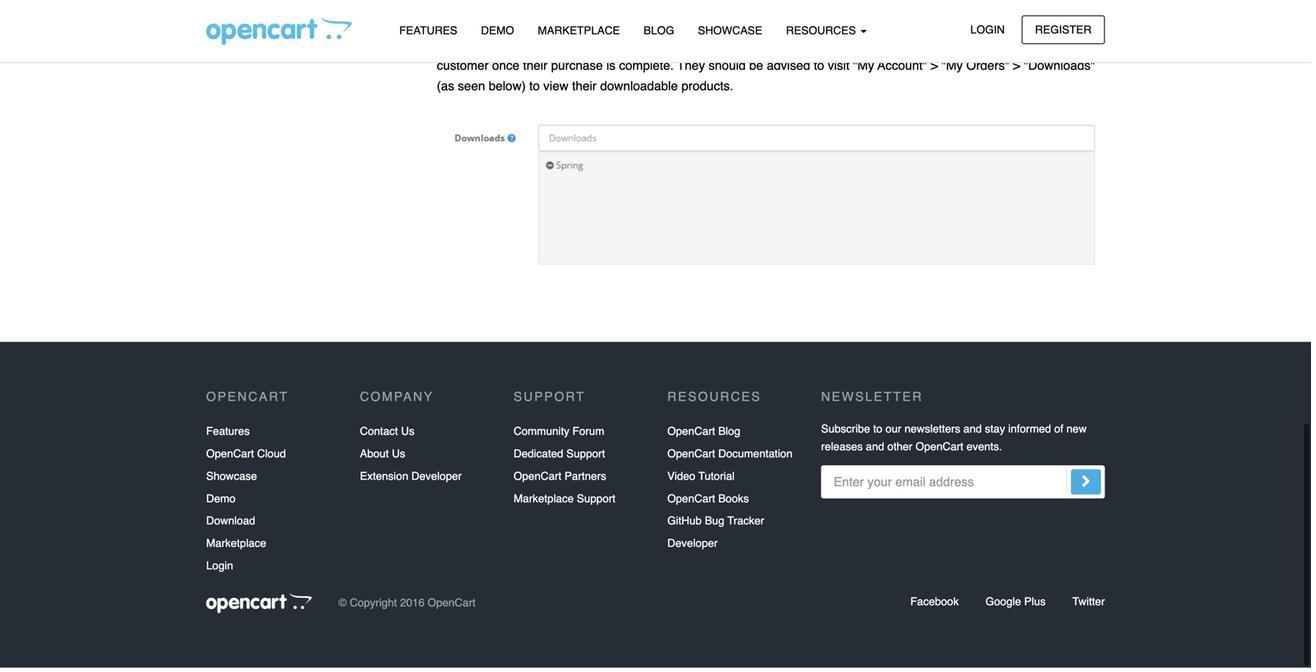 Task type: vqa. For each thing, say whether or not it's contained in the screenshot.
Login link to the right
yes



Task type: locate. For each thing, give the bounding box(es) containing it.
is right the purchase
[[607, 59, 616, 73]]

orders"
[[967, 59, 1010, 73]]

marketplace down opencart partners 'link'
[[514, 492, 574, 505]]

0 vertical spatial developer
[[412, 470, 462, 483]]

1 vertical spatial on
[[732, 38, 746, 53]]

0 horizontal spatial marketplace link
[[206, 532, 266, 555]]

features link up (as
[[388, 17, 469, 44]]

demo link up once on the top
[[469, 17, 526, 44]]

1 horizontal spatial product
[[701, 18, 744, 33]]

1 horizontal spatial downloadable
[[600, 79, 678, 93]]

1 horizontal spatial demo link
[[469, 17, 526, 44]]

customer
[[1049, 18, 1100, 33], [437, 59, 489, 73]]

1 download from the left
[[530, 38, 584, 53]]

the up advised
[[750, 38, 767, 53]]

showcase link down opencart cloud on the bottom
[[206, 465, 257, 488]]

opencart up opencart documentation
[[668, 425, 716, 438]]

0 vertical spatial the
[[437, 18, 459, 33]]

opencart for opencart blog
[[668, 425, 716, 438]]

video
[[668, 470, 696, 483]]

1 vertical spatial is
[[607, 59, 616, 73]]

1 horizontal spatial marketplace link
[[526, 17, 632, 44]]

opencart partners
[[514, 470, 607, 483]]

showcase down opencart cloud link at the left of page
[[206, 470, 257, 483]]

be
[[605, 18, 619, 33], [955, 38, 969, 53], [750, 59, 764, 73]]

on right the shown
[[663, 18, 677, 33]]

1 vertical spatial their
[[523, 59, 548, 73]]

marketplace down download link
[[206, 537, 266, 550]]

demo link up download
[[206, 488, 236, 510]]

opencart down dedicated
[[514, 470, 562, 483]]

will down the describe
[[934, 38, 952, 53]]

opencart for opencart partners
[[514, 470, 562, 483]]

downloadable down the complete.
[[600, 79, 678, 93]]

features link
[[388, 17, 469, 44], [206, 420, 250, 443]]

1 vertical spatial customer
[[437, 59, 489, 73]]

1 horizontal spatial "my
[[942, 59, 963, 73]]

© copyright 2016 opencart
[[339, 597, 476, 609]]

login link down download link
[[206, 555, 233, 577]]

showcase up should
[[698, 24, 763, 37]]

marketplace up in
[[538, 24, 620, 37]]

the downloadable file will not be shown on the product page. therefore, it is a good idea to describe how the customer will receive their download in the product description on the product page. the download will be provided for the customer once their purchase is complete. they should be advised to visit "my account" > "my orders" > "downloads" (as seen below) to view their downloadable products.
[[437, 18, 1100, 93]]

opencart for opencart cloud
[[206, 448, 254, 460]]

0 vertical spatial resources
[[786, 24, 859, 37]]

my account downloads image
[[437, 106, 1105, 277]]

1 > from the left
[[931, 59, 939, 73]]

login link up orders"
[[957, 15, 1019, 44]]

us right about
[[392, 448, 405, 460]]

0 horizontal spatial will
[[437, 38, 455, 53]]

1 vertical spatial features
[[206, 425, 250, 438]]

opencart up opencart cloud on the bottom
[[206, 390, 289, 404]]

plus
[[1025, 595, 1046, 608]]

contact us
[[360, 425, 415, 438]]

1 vertical spatial blog
[[719, 425, 741, 438]]

download
[[530, 38, 584, 53], [877, 38, 931, 53]]

login link
[[957, 15, 1019, 44], [206, 555, 233, 577]]

1 horizontal spatial >
[[1013, 59, 1021, 73]]

the up receive
[[437, 18, 459, 33]]

marketplace
[[538, 24, 620, 37], [514, 492, 574, 505], [206, 537, 266, 550]]

features
[[400, 24, 458, 37], [206, 425, 250, 438]]

0 vertical spatial on
[[663, 18, 677, 33]]

page. up visit
[[817, 38, 848, 53]]

1 vertical spatial login link
[[206, 555, 233, 577]]

support up the community
[[514, 390, 586, 404]]

copyright
[[350, 597, 397, 609]]

0 horizontal spatial on
[[663, 18, 677, 33]]

features up (as
[[400, 24, 458, 37]]

0 horizontal spatial download
[[530, 38, 584, 53]]

company
[[360, 390, 434, 404]]

1 vertical spatial showcase
[[206, 470, 257, 483]]

0 horizontal spatial showcase
[[206, 470, 257, 483]]

login down download link
[[206, 560, 233, 572]]

and up events. on the bottom
[[964, 423, 982, 435]]

0 horizontal spatial downloadable
[[462, 18, 540, 33]]

developer right extension
[[412, 470, 462, 483]]

view
[[544, 79, 569, 93]]

demo up download
[[206, 492, 236, 505]]

1 horizontal spatial customer
[[1049, 18, 1100, 33]]

about us
[[360, 448, 405, 460]]

demo
[[481, 24, 514, 37], [206, 492, 236, 505]]

1 "my from the left
[[853, 59, 875, 73]]

1 vertical spatial login
[[206, 560, 233, 572]]

opencart
[[206, 390, 289, 404], [668, 425, 716, 438], [916, 441, 964, 453], [206, 448, 254, 460], [668, 448, 716, 460], [514, 470, 562, 483], [668, 492, 716, 505], [428, 597, 476, 609]]

showcase link up should
[[686, 17, 775, 44]]

features link up opencart cloud on the bottom
[[206, 420, 250, 443]]

1 vertical spatial us
[[392, 448, 405, 460]]

product up description
[[701, 18, 744, 33]]

0 horizontal spatial features link
[[206, 420, 250, 443]]

support down 'partners'
[[577, 492, 616, 505]]

showcase link
[[686, 17, 775, 44], [206, 465, 257, 488]]

the right for
[[1043, 38, 1060, 53]]

download down the file on the top left
[[530, 38, 584, 53]]

1 vertical spatial the
[[851, 38, 873, 53]]

1 horizontal spatial be
[[750, 59, 764, 73]]

1 horizontal spatial on
[[732, 38, 746, 53]]

be right 'not'
[[605, 18, 619, 33]]

product up advised
[[771, 38, 813, 53]]

file
[[544, 18, 560, 33]]

2 download from the left
[[877, 38, 931, 53]]

blog up the complete.
[[644, 24, 675, 37]]

1 horizontal spatial download
[[877, 38, 931, 53]]

0 vertical spatial features link
[[388, 17, 469, 44]]

2 horizontal spatial be
[[955, 38, 969, 53]]

0 vertical spatial showcase link
[[686, 17, 775, 44]]

complete.
[[619, 59, 674, 73]]

>
[[931, 59, 939, 73], [1013, 59, 1021, 73]]

be down the describe
[[955, 38, 969, 53]]

"my left orders"
[[942, 59, 963, 73]]

opencart right 2016
[[428, 597, 476, 609]]

opencart books
[[668, 492, 749, 505]]

google
[[986, 595, 1022, 608]]

video tutorial link
[[668, 465, 735, 488]]

features up opencart cloud on the bottom
[[206, 425, 250, 438]]

developer
[[412, 470, 462, 483], [668, 537, 718, 550]]

1 horizontal spatial will
[[563, 18, 581, 33]]

1 horizontal spatial developer
[[668, 537, 718, 550]]

2 vertical spatial support
[[577, 492, 616, 505]]

customer up "downloads" on the right top
[[1049, 18, 1100, 33]]

opencart inside 'link'
[[514, 470, 562, 483]]

not
[[584, 18, 602, 33]]

0 horizontal spatial >
[[931, 59, 939, 73]]

opencart left the cloud
[[206, 448, 254, 460]]

opencart for opencart
[[206, 390, 289, 404]]

"downloads"
[[1024, 59, 1096, 73]]

resources up visit
[[786, 24, 859, 37]]

google plus
[[986, 595, 1046, 608]]

1 vertical spatial features link
[[206, 420, 250, 443]]

demo up receive
[[481, 24, 514, 37]]

their
[[502, 38, 527, 53], [523, 59, 548, 73], [572, 79, 597, 93]]

they
[[677, 59, 705, 73]]

extension developer link
[[360, 465, 462, 488]]

therefore,
[[782, 18, 840, 33]]

will
[[563, 18, 581, 33], [437, 38, 455, 53], [934, 38, 952, 53]]

will left receive
[[437, 38, 455, 53]]

0 horizontal spatial "my
[[853, 59, 875, 73]]

1 vertical spatial be
[[955, 38, 969, 53]]

0 vertical spatial features
[[400, 24, 458, 37]]

downloadable up receive
[[462, 18, 540, 33]]

opencart books link
[[668, 488, 749, 510]]

0 vertical spatial customer
[[1049, 18, 1100, 33]]

their down the purchase
[[572, 79, 597, 93]]

1 horizontal spatial demo
[[481, 24, 514, 37]]

showcase
[[698, 24, 763, 37], [206, 470, 257, 483]]

is
[[853, 18, 863, 33], [607, 59, 616, 73]]

opencart partners link
[[514, 465, 607, 488]]

github
[[668, 515, 702, 527]]

0 horizontal spatial blog
[[644, 24, 675, 37]]

should
[[709, 59, 746, 73]]

their up view
[[523, 59, 548, 73]]

to right idea
[[936, 18, 946, 33]]

blog
[[644, 24, 675, 37], [719, 425, 741, 438]]

on up should
[[732, 38, 746, 53]]

page. up advised
[[747, 18, 779, 33]]

0 horizontal spatial the
[[437, 18, 459, 33]]

0 vertical spatial downloadable
[[462, 18, 540, 33]]

0 vertical spatial is
[[853, 18, 863, 33]]

tutorial
[[699, 470, 735, 483]]

facebook link
[[911, 595, 959, 608]]

opencart down newsletters
[[916, 441, 964, 453]]

0 vertical spatial support
[[514, 390, 586, 404]]

1 horizontal spatial showcase
[[698, 24, 763, 37]]

Enter your email address text field
[[821, 466, 1105, 499]]

opencart for opencart documentation
[[668, 448, 716, 460]]

in
[[588, 38, 598, 53]]

the down a
[[851, 38, 873, 53]]

1 vertical spatial demo link
[[206, 488, 236, 510]]

and left other
[[866, 441, 885, 453]]

1 vertical spatial support
[[567, 448, 605, 460]]

download up account"
[[877, 38, 931, 53]]

us for about us
[[392, 448, 405, 460]]

0 vertical spatial be
[[605, 18, 619, 33]]

0 horizontal spatial resources
[[668, 390, 762, 404]]

0 vertical spatial and
[[964, 423, 982, 435]]

0 vertical spatial blog
[[644, 24, 675, 37]]

to left our
[[874, 423, 883, 435]]

tracker
[[728, 515, 765, 527]]

dedicated support link
[[514, 443, 605, 465]]

opencart inside the subscribe to our newsletters and stay informed of new releases and other opencart events.
[[916, 441, 964, 453]]

1 horizontal spatial login link
[[957, 15, 1019, 44]]

"my right visit
[[853, 59, 875, 73]]

opencart up video tutorial
[[668, 448, 716, 460]]

0 vertical spatial us
[[401, 425, 415, 438]]

2 vertical spatial be
[[750, 59, 764, 73]]

0 vertical spatial login link
[[957, 15, 1019, 44]]

resources
[[786, 24, 859, 37], [668, 390, 762, 404]]

login up provided
[[971, 23, 1005, 36]]

of
[[1055, 423, 1064, 435]]

resources link
[[775, 17, 879, 44]]

marketplace support
[[514, 492, 616, 505]]

is right it
[[853, 18, 863, 33]]

blog up opencart documentation
[[719, 425, 741, 438]]

the
[[437, 18, 459, 33], [851, 38, 873, 53]]

0 vertical spatial login
[[971, 23, 1005, 36]]

product down the shown
[[622, 38, 664, 53]]

marketplace link down download
[[206, 532, 266, 555]]

video tutorial
[[668, 470, 735, 483]]

0 horizontal spatial demo link
[[206, 488, 236, 510]]

customer up seen
[[437, 59, 489, 73]]

marketplace link up the purchase
[[526, 17, 632, 44]]

> down provided
[[1013, 59, 1021, 73]]

1 horizontal spatial features
[[400, 24, 458, 37]]

us right contact
[[401, 425, 415, 438]]

1 vertical spatial and
[[866, 441, 885, 453]]

will right the file on the top left
[[563, 18, 581, 33]]

for
[[1025, 38, 1039, 53]]

newsletters
[[905, 423, 961, 435]]

opencart image
[[206, 593, 312, 614]]

features link for opencart cloud
[[206, 420, 250, 443]]

resources up opencart blog
[[668, 390, 762, 404]]

0 horizontal spatial developer
[[412, 470, 462, 483]]

idea
[[908, 18, 932, 33]]

community
[[514, 425, 570, 438]]

books
[[719, 492, 749, 505]]

0 vertical spatial page.
[[747, 18, 779, 33]]

1 vertical spatial showcase link
[[206, 465, 257, 488]]

their up once on the top
[[502, 38, 527, 53]]

be right should
[[750, 59, 764, 73]]

1 horizontal spatial features link
[[388, 17, 469, 44]]

1 vertical spatial demo
[[206, 492, 236, 505]]

> right account"
[[931, 59, 939, 73]]

downloadable
[[462, 18, 540, 33], [600, 79, 678, 93]]

how
[[1001, 18, 1024, 33]]

support up 'partners'
[[567, 448, 605, 460]]

opencart up github
[[668, 492, 716, 505]]

1 horizontal spatial blog
[[719, 425, 741, 438]]

developer down github
[[668, 537, 718, 550]]

1 horizontal spatial page.
[[817, 38, 848, 53]]

2 horizontal spatial will
[[934, 38, 952, 53]]

0 horizontal spatial login
[[206, 560, 233, 572]]

1 horizontal spatial and
[[964, 423, 982, 435]]

1 horizontal spatial resources
[[786, 24, 859, 37]]

description
[[668, 38, 729, 53]]

0 horizontal spatial features
[[206, 425, 250, 438]]

the up description
[[680, 18, 698, 33]]

events.
[[967, 441, 1003, 453]]



Task type: describe. For each thing, give the bounding box(es) containing it.
a
[[866, 18, 873, 33]]

0 horizontal spatial login link
[[206, 555, 233, 577]]

receive
[[458, 38, 499, 53]]

once
[[492, 59, 520, 73]]

community forum link
[[514, 420, 605, 443]]

1 horizontal spatial is
[[853, 18, 863, 33]]

1 vertical spatial page.
[[817, 38, 848, 53]]

blog link
[[632, 17, 686, 44]]

account"
[[878, 59, 928, 73]]

shown
[[623, 18, 659, 33]]

the right in
[[601, 38, 619, 53]]

twitter
[[1073, 595, 1105, 608]]

©
[[339, 597, 347, 609]]

about us link
[[360, 443, 405, 465]]

it
[[844, 18, 850, 33]]

products.
[[682, 79, 734, 93]]

partners
[[565, 470, 607, 483]]

1 vertical spatial developer
[[668, 537, 718, 550]]

features link for demo
[[388, 17, 469, 44]]

1 vertical spatial marketplace
[[514, 492, 574, 505]]

dedicated
[[514, 448, 564, 460]]

0 vertical spatial their
[[502, 38, 527, 53]]

marketplace support link
[[514, 488, 616, 510]]

stay
[[985, 423, 1006, 435]]

cloud
[[257, 448, 286, 460]]

google plus link
[[986, 595, 1046, 608]]

provided
[[973, 38, 1021, 53]]

1 vertical spatial marketplace link
[[206, 532, 266, 555]]

extension developer
[[360, 470, 462, 483]]

facebook
[[911, 595, 959, 608]]

dedicated support
[[514, 448, 605, 460]]

opencart documentation
[[668, 448, 793, 460]]

0 horizontal spatial page.
[[747, 18, 779, 33]]

community forum
[[514, 425, 605, 438]]

other
[[888, 441, 913, 453]]

the up for
[[1027, 18, 1045, 33]]

features for demo
[[400, 24, 458, 37]]

download
[[206, 515, 255, 527]]

subscribe
[[821, 423, 871, 435]]

about
[[360, 448, 389, 460]]

opencart for opencart books
[[668, 492, 716, 505]]

newsletter
[[821, 390, 924, 404]]

to left view
[[530, 79, 540, 93]]

twitter link
[[1073, 595, 1105, 608]]

0 vertical spatial marketplace link
[[526, 17, 632, 44]]

extension
[[360, 470, 409, 483]]

0 horizontal spatial product
[[622, 38, 664, 53]]

to inside the subscribe to our newsletters and stay informed of new releases and other opencart events.
[[874, 423, 883, 435]]

(as
[[437, 79, 455, 93]]

features for opencart cloud
[[206, 425, 250, 438]]

developer link
[[668, 532, 718, 555]]

releases
[[821, 441, 863, 453]]

below)
[[489, 79, 526, 93]]

2 vertical spatial marketplace
[[206, 537, 266, 550]]

0 vertical spatial demo link
[[469, 17, 526, 44]]

new
[[1067, 423, 1087, 435]]

download link
[[206, 510, 255, 532]]

0 horizontal spatial customer
[[437, 59, 489, 73]]

angle right image
[[1082, 472, 1091, 491]]

1 vertical spatial resources
[[668, 390, 762, 404]]

bug
[[705, 515, 725, 527]]

2 > from the left
[[1013, 59, 1021, 73]]

register link
[[1022, 15, 1105, 44]]

our
[[886, 423, 902, 435]]

2 "my from the left
[[942, 59, 963, 73]]

visit
[[828, 59, 850, 73]]

support for marketplace
[[577, 492, 616, 505]]

forum
[[573, 425, 605, 438]]

0 vertical spatial showcase
[[698, 24, 763, 37]]

opencart blog link
[[668, 420, 741, 443]]

0 horizontal spatial is
[[607, 59, 616, 73]]

github bug tracker link
[[668, 510, 765, 532]]

0 horizontal spatial and
[[866, 441, 885, 453]]

support for dedicated
[[567, 448, 605, 460]]

0 vertical spatial marketplace
[[538, 24, 620, 37]]

0 horizontal spatial be
[[605, 18, 619, 33]]

1 horizontal spatial login
[[971, 23, 1005, 36]]

2 horizontal spatial product
[[771, 38, 813, 53]]

1 vertical spatial downloadable
[[600, 79, 678, 93]]

github bug tracker
[[668, 515, 765, 527]]

describe
[[950, 18, 997, 33]]

opencart cloud link
[[206, 443, 286, 465]]

resources inside resources link
[[786, 24, 859, 37]]

0 horizontal spatial showcase link
[[206, 465, 257, 488]]

contact
[[360, 425, 398, 438]]

good
[[877, 18, 905, 33]]

1 horizontal spatial showcase link
[[686, 17, 775, 44]]

opencart - open source shopping cart solution image
[[206, 17, 352, 45]]

us for contact us
[[401, 425, 415, 438]]

to left visit
[[814, 59, 825, 73]]

register
[[1036, 23, 1092, 36]]

advised
[[767, 59, 811, 73]]

0 horizontal spatial demo
[[206, 492, 236, 505]]

subscribe to our newsletters and stay informed of new releases and other opencart events.
[[821, 423, 1087, 453]]

2016
[[400, 597, 425, 609]]

opencart blog
[[668, 425, 741, 438]]

seen
[[458, 79, 485, 93]]

purchase
[[551, 59, 603, 73]]

0 vertical spatial demo
[[481, 24, 514, 37]]

opencart cloud
[[206, 448, 286, 460]]

documentation
[[719, 448, 793, 460]]

1 horizontal spatial the
[[851, 38, 873, 53]]

2 vertical spatial their
[[572, 79, 597, 93]]

informed
[[1009, 423, 1052, 435]]

opencart documentation link
[[668, 443, 793, 465]]

contact us link
[[360, 420, 415, 443]]



